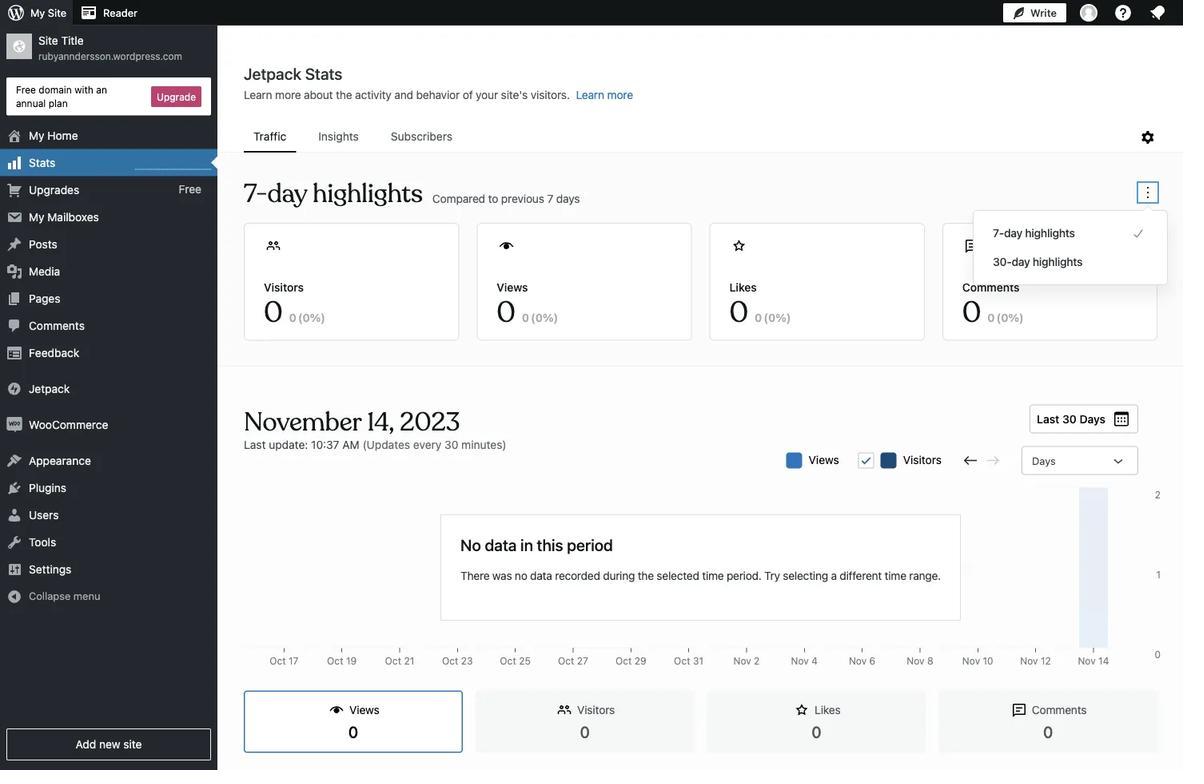 Task type: locate. For each thing, give the bounding box(es) containing it.
highlights inside button
[[1026, 227, 1076, 240]]

1 horizontal spatial time
[[885, 570, 907, 583]]

comments down "12"
[[1032, 704, 1087, 717]]

1 vertical spatial 2
[[754, 656, 760, 667]]

media
[[29, 265, 60, 278]]

site
[[48, 7, 66, 19], [38, 34, 58, 47]]

1 horizontal spatial free
[[179, 183, 202, 196]]

2 vertical spatial my
[[29, 210, 44, 224]]

3 %) from the left
[[776, 311, 791, 324]]

1 vertical spatial free
[[179, 183, 202, 196]]

img image inside the jetpack 'link'
[[6, 381, 22, 397]]

my
[[30, 7, 45, 19], [29, 129, 44, 142], [29, 210, 44, 224]]

nov 14
[[1078, 656, 1110, 667]]

1 vertical spatial likes
[[815, 704, 841, 717]]

upgrade
[[157, 91, 196, 102]]

1 vertical spatial my
[[29, 129, 44, 142]]

( inside comments 0 0 ( 0 %)
[[997, 311, 1001, 324]]

0 horizontal spatial 7-day highlights
[[244, 178, 423, 210]]

0 vertical spatial img image
[[6, 381, 22, 397]]

100,000 down days dropdown button
[[1125, 490, 1161, 501]]

1 horizontal spatial days
[[1080, 413, 1106, 426]]

0 horizontal spatial 2
[[754, 656, 760, 667]]

oct left 21 at left
[[385, 656, 402, 667]]

oct for oct 21
[[385, 656, 402, 667]]

menu
[[244, 122, 1139, 153]]

last
[[1037, 413, 1060, 426], [244, 438, 266, 451]]

day inside jetpack stats main content
[[268, 178, 307, 210]]

1 horizontal spatial likes
[[815, 704, 841, 717]]

14
[[1099, 656, 1110, 667]]

site up title on the top left of the page
[[48, 7, 66, 19]]

nov 4
[[791, 656, 818, 667]]

highlights down insights link
[[313, 178, 423, 210]]

0 vertical spatial 2
[[1155, 490, 1161, 501]]

last up days dropdown button
[[1037, 413, 1060, 426]]

7- up "30-"
[[993, 227, 1005, 240]]

am
[[343, 438, 360, 451]]

( inside likes 0 0 ( 0 %)
[[764, 311, 769, 324]]

0 vertical spatial visitors
[[264, 281, 304, 294]]

2 %) from the left
[[543, 311, 558, 324]]

30 inside last 30 days button
[[1063, 413, 1077, 426]]

img image left jetpack
[[6, 381, 22, 397]]

menu inside jetpack stats main content
[[244, 122, 1139, 153]]

comments for comments
[[29, 319, 85, 332]]

5 oct from the left
[[500, 656, 516, 667]]

oct left 25
[[500, 656, 516, 667]]

highlights down 7-day highlights button
[[1033, 256, 1083, 269]]

1 vertical spatial views
[[809, 453, 840, 467]]

oct left 19
[[327, 656, 344, 667]]

reader link
[[73, 0, 144, 26]]

2 for nov 2
[[754, 656, 760, 667]]

site left title on the top left of the page
[[38, 34, 58, 47]]

nov right 31 on the right bottom of page
[[734, 656, 752, 667]]

to
[[488, 192, 498, 205]]

free for free domain with an annual plan
[[16, 84, 36, 95]]

1 oct from the left
[[270, 656, 286, 667]]

19
[[346, 656, 357, 667]]

1 vertical spatial day
[[1004, 227, 1023, 240]]

7-day highlights down insights link
[[244, 178, 423, 210]]

during
[[603, 570, 635, 583]]

plugins
[[29, 482, 66, 495]]

0 vertical spatial highlights
[[313, 178, 423, 210]]

1 horizontal spatial 30
[[1063, 413, 1077, 426]]

1 100,000 from the top
[[1125, 490, 1161, 501]]

compared to previous 7 days
[[433, 192, 580, 205]]

0 vertical spatial days
[[1080, 413, 1106, 426]]

1 vertical spatial 30
[[445, 438, 459, 451]]

2 horizontal spatial comments
[[1032, 704, 1087, 717]]

2 100,000 from the top
[[1125, 656, 1161, 667]]

my site link
[[0, 0, 73, 26]]

jetpack stats
[[244, 64, 343, 83]]

img image inside woocommerce link
[[6, 417, 22, 433]]

oct left 17
[[270, 656, 286, 667]]

8 oct from the left
[[674, 656, 691, 667]]

nov 6
[[849, 656, 876, 667]]

100,000 for 100,000 2 1 0
[[1125, 490, 1161, 501]]

woocommerce
[[29, 418, 108, 432]]

2 vertical spatial comments
[[1032, 704, 1087, 717]]

appearance link
[[0, 448, 218, 475]]

%) inside comments 0 0 ( 0 %)
[[1009, 311, 1024, 324]]

2 vertical spatial views
[[350, 704, 380, 717]]

oct for oct 23
[[442, 656, 459, 667]]

0 vertical spatial the
[[336, 88, 352, 102]]

free up annual plan
[[16, 84, 36, 95]]

oct for oct 31
[[674, 656, 691, 667]]

selected
[[657, 570, 700, 583]]

recorded
[[555, 570, 600, 583]]

views inside "views 0 0 ( 0 %)"
[[497, 281, 528, 294]]

upgrades
[[29, 183, 79, 196]]

menu containing traffic
[[244, 122, 1139, 153]]

nov for nov 10
[[963, 656, 981, 667]]

time left range. on the bottom right of page
[[885, 570, 907, 583]]

nov for nov 4
[[791, 656, 809, 667]]

free down the highest hourly views 0 image
[[179, 183, 202, 196]]

7-day highlights
[[244, 178, 423, 210], [993, 227, 1076, 240]]

1 ( from the left
[[298, 311, 303, 324]]

1 vertical spatial data
[[530, 570, 552, 583]]

img image for woocommerce
[[6, 417, 22, 433]]

tools link
[[0, 529, 218, 556]]

day up comments 0 0 ( 0 %)
[[1012, 256, 1031, 269]]

7-day highlights button
[[993, 224, 1148, 243]]

nov left '8'
[[907, 656, 925, 667]]

1 vertical spatial visitors
[[904, 453, 942, 467]]

day inside button
[[1012, 256, 1031, 269]]

2 horizontal spatial views
[[809, 453, 840, 467]]

7- inside jetpack stats main content
[[244, 178, 268, 210]]

1 vertical spatial 7-
[[993, 227, 1005, 240]]

2 vertical spatial visitors
[[578, 704, 615, 717]]

day up "30-"
[[1004, 227, 1023, 240]]

img image left woocommerce at the left of the page
[[6, 417, 22, 433]]

nov for nov 14
[[1078, 656, 1096, 667]]

30 right the every
[[445, 438, 459, 451]]

an
[[96, 84, 107, 95]]

1 horizontal spatial views
[[497, 281, 528, 294]]

time left period.
[[702, 570, 724, 583]]

no data in this period
[[461, 536, 613, 555]]

likes for likes 0
[[815, 704, 841, 717]]

1 horizontal spatial visitors
[[578, 704, 615, 717]]

7-day highlights up 30-day highlights
[[993, 227, 1076, 240]]

6 nov from the left
[[1021, 656, 1039, 667]]

views inside the views 0
[[350, 704, 380, 717]]

%) inside "views 0 0 ( 0 %)"
[[543, 311, 558, 324]]

7-day highlights inside button
[[993, 227, 1076, 240]]

1 horizontal spatial last
[[1037, 413, 1060, 426]]

1 vertical spatial highlights
[[1026, 227, 1076, 240]]

1 horizontal spatial comments
[[963, 281, 1020, 294]]

%) inside visitors 0 0 ( 0 %)
[[310, 311, 326, 324]]

visitors.
[[531, 88, 570, 102]]

nov left 6
[[849, 656, 867, 667]]

0 inside likes 0
[[812, 723, 822, 742]]

days
[[1080, 413, 1106, 426], [1033, 455, 1056, 467]]

%) for likes 0 0 ( 0 %)
[[776, 311, 791, 324]]

2 img image from the top
[[6, 417, 22, 433]]

0 horizontal spatial visitors
[[264, 281, 304, 294]]

2 oct from the left
[[327, 656, 344, 667]]

4 ( from the left
[[997, 311, 1001, 324]]

tooltip containing 7-day highlights
[[965, 202, 1168, 286]]

nov left 10
[[963, 656, 981, 667]]

likes 0
[[812, 704, 841, 742]]

1 horizontal spatial 7-day highlights
[[993, 227, 1076, 240]]

0 vertical spatial site
[[48, 7, 66, 19]]

nov
[[734, 656, 752, 667], [791, 656, 809, 667], [849, 656, 867, 667], [907, 656, 925, 667], [963, 656, 981, 667], [1021, 656, 1039, 667], [1078, 656, 1096, 667]]

my for my home
[[29, 129, 44, 142]]

6 oct from the left
[[558, 656, 575, 667]]

the right during
[[638, 570, 654, 583]]

0 vertical spatial 30
[[1063, 413, 1077, 426]]

oct left 23
[[442, 656, 459, 667]]

views for views 0 0 ( 0 %)
[[497, 281, 528, 294]]

last 30 days
[[1037, 413, 1106, 426]]

0 vertical spatial comments
[[963, 281, 1020, 294]]

the right about
[[336, 88, 352, 102]]

0 horizontal spatial data
[[485, 536, 517, 555]]

comments 0
[[1032, 704, 1087, 742]]

4 oct from the left
[[442, 656, 459, 667]]

7 nov from the left
[[1078, 656, 1096, 667]]

4 nov from the left
[[907, 656, 925, 667]]

my left reader link
[[30, 7, 45, 19]]

highlights inside button
[[1033, 256, 1083, 269]]

1 vertical spatial site
[[38, 34, 58, 47]]

days up days dropdown button
[[1080, 413, 1106, 426]]

last left update:
[[244, 438, 266, 451]]

0 inside 100,000 2 1 0
[[1155, 650, 1161, 661]]

selecting
[[783, 570, 829, 583]]

visitors for visitors 0 0 ( 0 %)
[[264, 281, 304, 294]]

day for 7-day highlights button
[[1004, 227, 1023, 240]]

0 horizontal spatial days
[[1033, 455, 1056, 467]]

nov 2
[[734, 656, 760, 667]]

free inside free domain with an annual plan
[[16, 84, 36, 95]]

my for my mailboxes
[[29, 210, 44, 224]]

subscribers
[[391, 130, 453, 143]]

oct left 27
[[558, 656, 575, 667]]

jetpack link
[[0, 376, 218, 403]]

my left home
[[29, 129, 44, 142]]

comments link
[[0, 312, 218, 340]]

likes inside likes 0
[[815, 704, 841, 717]]

0 inside the views 0
[[348, 723, 358, 742]]

visitors inside visitors 0 0 ( 0 %)
[[264, 281, 304, 294]]

free
[[16, 84, 36, 95], [179, 183, 202, 196]]

users
[[29, 509, 59, 522]]

likes 0 0 ( 0 %)
[[730, 281, 791, 332]]

jetpack
[[29, 382, 70, 396]]

21
[[404, 656, 414, 667]]

time
[[702, 570, 724, 583], [885, 570, 907, 583]]

likes inside likes 0 0 ( 0 %)
[[730, 281, 757, 294]]

comments down "30-"
[[963, 281, 1020, 294]]

pages link
[[0, 285, 218, 312]]

help image
[[1114, 3, 1133, 22]]

1 %) from the left
[[310, 311, 326, 324]]

2 inside 100,000 2 1 0
[[1155, 490, 1161, 501]]

7 oct from the left
[[616, 656, 632, 667]]

0 horizontal spatial free
[[16, 84, 36, 95]]

1 img image from the top
[[6, 381, 22, 397]]

0 vertical spatial free
[[16, 84, 36, 95]]

7-
[[244, 178, 268, 210], [993, 227, 1005, 240]]

comments inside comments link
[[29, 319, 85, 332]]

3 ( from the left
[[764, 311, 769, 324]]

views for views 0
[[350, 704, 380, 717]]

settings
[[29, 563, 71, 576]]

days down last 30 days
[[1033, 455, 1056, 467]]

period.
[[727, 570, 762, 583]]

7-day highlights inside jetpack stats main content
[[244, 178, 423, 210]]

30 up days dropdown button
[[1063, 413, 1077, 426]]

day down traffic link
[[268, 178, 307, 210]]

2 nov from the left
[[791, 656, 809, 667]]

1 horizontal spatial 7-
[[993, 227, 1005, 240]]

nov for nov 6
[[849, 656, 867, 667]]

november
[[244, 406, 361, 439]]

1 vertical spatial img image
[[6, 417, 22, 433]]

none checkbox inside jetpack stats main content
[[859, 453, 875, 469]]

2 for 100,000 2 1 0
[[1155, 490, 1161, 501]]

media link
[[0, 258, 218, 285]]

oct left 31 on the right bottom of page
[[674, 656, 691, 667]]

comments inside comments 0 0 ( 0 %)
[[963, 281, 1020, 294]]

learn more link
[[576, 88, 633, 102]]

0 inside comments 0
[[1044, 723, 1054, 742]]

5 nov from the left
[[963, 656, 981, 667]]

my inside "link"
[[30, 7, 45, 19]]

nov 12
[[1021, 656, 1052, 667]]

traffic link
[[244, 122, 296, 151]]

highlights up 30-day highlights
[[1026, 227, 1076, 240]]

nov left 4
[[791, 656, 809, 667]]

%) inside likes 0 0 ( 0 %)
[[776, 311, 791, 324]]

users link
[[0, 502, 218, 529]]

and
[[395, 88, 413, 102]]

0 horizontal spatial 30
[[445, 438, 459, 451]]

0 vertical spatial day
[[268, 178, 307, 210]]

0 horizontal spatial 7-
[[244, 178, 268, 210]]

1 vertical spatial the
[[638, 570, 654, 583]]

of
[[463, 88, 473, 102]]

4 %) from the left
[[1009, 311, 1024, 324]]

site's
[[501, 88, 528, 102]]

new
[[99, 739, 120, 752]]

0 horizontal spatial the
[[336, 88, 352, 102]]

oct for oct 29
[[616, 656, 632, 667]]

0 vertical spatial likes
[[730, 281, 757, 294]]

every
[[413, 438, 442, 451]]

1 vertical spatial comments
[[29, 319, 85, 332]]

( inside visitors 0 0 ( 0 %)
[[298, 311, 303, 324]]

100,000 2 1 0
[[1125, 490, 1161, 661]]

oct for oct 17
[[270, 656, 286, 667]]

nov left "12"
[[1021, 656, 1039, 667]]

day inside button
[[1004, 227, 1023, 240]]

1 vertical spatial 7-day highlights
[[993, 227, 1076, 240]]

30 inside november 14, 2023 last update: 10:37 am (updates every 30 minutes)
[[445, 438, 459, 451]]

2
[[1155, 490, 1161, 501], [754, 656, 760, 667]]

0 horizontal spatial views
[[350, 704, 380, 717]]

0 horizontal spatial comments
[[29, 319, 85, 332]]

0 vertical spatial last
[[1037, 413, 1060, 426]]

stats
[[29, 156, 55, 169]]

oct for oct 25
[[500, 656, 516, 667]]

pages
[[29, 292, 60, 305]]

menu
[[73, 590, 100, 602]]

img image
[[6, 381, 22, 397], [6, 417, 22, 433]]

1 nov from the left
[[734, 656, 752, 667]]

0 horizontal spatial last
[[244, 438, 266, 451]]

days
[[556, 192, 580, 205]]

site title rubyanndersson.wordpress.com
[[38, 34, 182, 62]]

1 vertical spatial 100,000
[[1125, 656, 1161, 667]]

data left in
[[485, 536, 517, 555]]

None checkbox
[[859, 453, 875, 469]]

0 vertical spatial 7-
[[244, 178, 268, 210]]

0 vertical spatial 7-day highlights
[[244, 178, 423, 210]]

nov 8
[[907, 656, 934, 667]]

0 horizontal spatial likes
[[730, 281, 757, 294]]

day
[[268, 178, 307, 210], [1004, 227, 1023, 240], [1012, 256, 1031, 269]]

nov left 14
[[1078, 656, 1096, 667]]

3 nov from the left
[[849, 656, 867, 667]]

100,000 right 14
[[1125, 656, 1161, 667]]

oct
[[270, 656, 286, 667], [327, 656, 344, 667], [385, 656, 402, 667], [442, 656, 459, 667], [500, 656, 516, 667], [558, 656, 575, 667], [616, 656, 632, 667], [674, 656, 691, 667]]

0 vertical spatial my
[[30, 7, 45, 19]]

(
[[298, 311, 303, 324], [531, 311, 536, 324], [764, 311, 769, 324], [997, 311, 1001, 324]]

8
[[928, 656, 934, 667]]

2 vertical spatial highlights
[[1033, 256, 1083, 269]]

2 ( from the left
[[531, 311, 536, 324]]

3 oct from the left
[[385, 656, 402, 667]]

the
[[336, 88, 352, 102], [638, 570, 654, 583]]

1 vertical spatial days
[[1033, 455, 1056, 467]]

2 vertical spatial day
[[1012, 256, 1031, 269]]

oct 21
[[385, 656, 414, 667]]

0 vertical spatial 100,000
[[1125, 490, 1161, 501]]

comments up 'feedback' on the top left
[[29, 319, 85, 332]]

2 horizontal spatial visitors
[[904, 453, 942, 467]]

tooltip
[[965, 202, 1168, 286]]

nov for nov 2
[[734, 656, 752, 667]]

14,
[[367, 406, 394, 439]]

last inside november 14, 2023 last update: 10:37 am (updates every 30 minutes)
[[244, 438, 266, 451]]

visitors
[[264, 281, 304, 294], [904, 453, 942, 467], [578, 704, 615, 717]]

oct left 29
[[616, 656, 632, 667]]

30-day highlights button
[[993, 253, 1148, 272]]

%) for visitors 0 0 ( 0 %)
[[310, 311, 326, 324]]

data right no
[[530, 570, 552, 583]]

0 vertical spatial views
[[497, 281, 528, 294]]

mailboxes
[[47, 210, 99, 224]]

1 horizontal spatial 2
[[1155, 490, 1161, 501]]

0 horizontal spatial time
[[702, 570, 724, 583]]

1 vertical spatial last
[[244, 438, 266, 451]]

( inside "views 0 0 ( 0 %)"
[[531, 311, 536, 324]]

7- down traffic link
[[244, 178, 268, 210]]

no
[[461, 536, 481, 555]]

my up posts
[[29, 210, 44, 224]]



Task type: vqa. For each thing, say whether or not it's contained in the screenshot.
the topmost 2
yes



Task type: describe. For each thing, give the bounding box(es) containing it.
the inside jetpack stats learn more about the activity and behavior of your site's visitors. learn more
[[336, 88, 352, 102]]

1 horizontal spatial data
[[530, 570, 552, 583]]

comments for comments 0 0 ( 0 %)
[[963, 281, 1020, 294]]

site
[[123, 739, 142, 752]]

comments 0 0 ( 0 %)
[[963, 281, 1024, 332]]

0 inside visitors 0
[[580, 723, 590, 742]]

activity
[[355, 88, 392, 102]]

highlights for 7-day highlights button
[[1026, 227, 1076, 240]]

there was no data recorded during the selected time period. try selecting a different time range.
[[461, 570, 941, 583]]

29
[[635, 656, 647, 667]]

site inside site title rubyanndersson.wordpress.com
[[38, 34, 58, 47]]

%) for views 0 0 ( 0 %)
[[543, 311, 558, 324]]

( for visitors 0 0 ( 0 %)
[[298, 311, 303, 324]]

30-
[[993, 256, 1012, 269]]

update:
[[269, 438, 308, 451]]

add new site link
[[6, 729, 211, 761]]

posts
[[29, 238, 57, 251]]

2 time from the left
[[885, 570, 907, 583]]

10
[[983, 656, 994, 667]]

collapse menu link
[[0, 584, 218, 610]]

1 horizontal spatial the
[[638, 570, 654, 583]]

nov for nov 8
[[907, 656, 925, 667]]

nov 10
[[963, 656, 994, 667]]

17
[[289, 656, 299, 667]]

nov for nov 12
[[1021, 656, 1039, 667]]

7- inside button
[[993, 227, 1005, 240]]

learn more
[[576, 88, 633, 102]]

in
[[521, 536, 533, 555]]

visitors for visitors 0
[[578, 704, 615, 717]]

was
[[493, 570, 512, 583]]

about
[[304, 88, 333, 102]]

last inside button
[[1037, 413, 1060, 426]]

comments for comments 0
[[1032, 704, 1087, 717]]

( for views 0 0 ( 0 %)
[[531, 311, 536, 324]]

my mailboxes link
[[0, 204, 218, 231]]

minutes)
[[462, 438, 507, 451]]

rubyanndersson.wordpress.com
[[38, 51, 182, 62]]

highest hourly views 0 image
[[135, 160, 211, 170]]

views for views
[[809, 453, 840, 467]]

oct 27
[[558, 656, 589, 667]]

title
[[61, 34, 84, 47]]

manage your notifications image
[[1148, 3, 1168, 22]]

settings link
[[0, 556, 218, 584]]

my profile image
[[1081, 4, 1098, 22]]

my for my site
[[30, 7, 45, 19]]

1
[[1157, 570, 1161, 581]]

subscribers link
[[381, 122, 462, 151]]

days inside button
[[1080, 413, 1106, 426]]

my home link
[[0, 122, 218, 149]]

( for comments 0 0 ( 0 %)
[[997, 311, 1001, 324]]

this
[[537, 536, 563, 555]]

27
[[577, 656, 589, 667]]

range.
[[910, 570, 941, 583]]

no
[[515, 570, 528, 583]]

2023
[[400, 406, 460, 439]]

likes for likes 0 0 ( 0 %)
[[730, 281, 757, 294]]

30-day highlights
[[993, 256, 1083, 269]]

100,000 for 100,000
[[1125, 656, 1161, 667]]

oct 25
[[500, 656, 531, 667]]

days inside dropdown button
[[1033, 455, 1056, 467]]

days button
[[1022, 447, 1139, 475]]

plugins link
[[0, 475, 218, 502]]

12
[[1041, 656, 1052, 667]]

6
[[870, 656, 876, 667]]

jetpack stats main content
[[218, 63, 1184, 771]]

oct 17
[[270, 656, 299, 667]]

learn
[[244, 88, 272, 102]]

1 time from the left
[[702, 570, 724, 583]]

visitors for visitors
[[904, 453, 942, 467]]

home
[[47, 129, 78, 142]]

highlights inside jetpack stats main content
[[313, 178, 423, 210]]

november 14, 2023 last update: 10:37 am (updates every 30 minutes)
[[244, 406, 507, 451]]

( for likes 0 0 ( 0 %)
[[764, 311, 769, 324]]

free for free
[[179, 183, 202, 196]]

oct for oct 27
[[558, 656, 575, 667]]

site inside my site "link"
[[48, 7, 66, 19]]

day for 30-day highlights button
[[1012, 256, 1031, 269]]

%) for comments 0 0 ( 0 %)
[[1009, 311, 1024, 324]]

write link
[[1004, 0, 1067, 26]]

0 vertical spatial data
[[485, 536, 517, 555]]

woocommerce link
[[0, 412, 218, 439]]

(updates
[[363, 438, 410, 451]]

oct for oct 19
[[327, 656, 344, 667]]

collapse menu
[[29, 590, 100, 602]]

upgrade button
[[151, 86, 202, 107]]

free domain with an annual plan
[[16, 84, 107, 109]]

different
[[840, 570, 882, 583]]

a
[[831, 570, 837, 583]]

highlights for 30-day highlights button
[[1033, 256, 1083, 269]]

visitors 0
[[578, 704, 615, 742]]

your
[[476, 88, 498, 102]]

img image for jetpack
[[6, 381, 22, 397]]

my mailboxes
[[29, 210, 99, 224]]

feedback link
[[0, 340, 218, 367]]

posts link
[[0, 231, 218, 258]]

insights
[[319, 130, 359, 143]]

oct 23
[[442, 656, 473, 667]]

there
[[461, 570, 490, 583]]

stats link
[[0, 149, 218, 176]]

4
[[812, 656, 818, 667]]

appearance
[[29, 454, 91, 468]]

compared
[[433, 192, 485, 205]]

oct 19
[[327, 656, 357, 667]]

jetpack stats learn more about the activity and behavior of your site's visitors. learn more
[[244, 64, 633, 102]]

oct 31
[[674, 656, 704, 667]]



